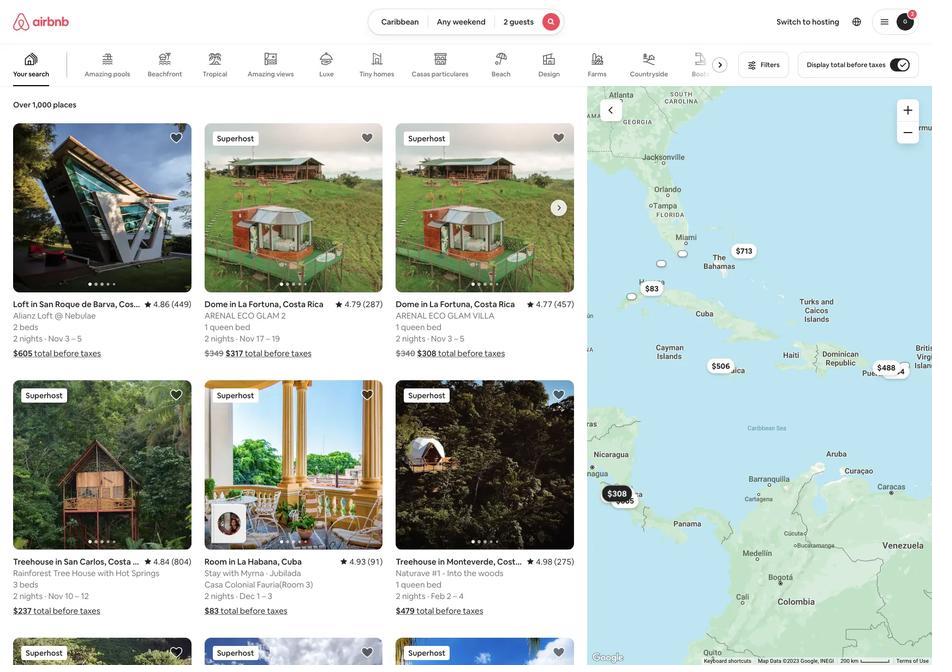 Task type: vqa. For each thing, say whether or not it's contained in the screenshot.
Nov 17 – 19's La
yes



Task type: describe. For each thing, give the bounding box(es) containing it.
-
[[442, 568, 445, 578]]

4.79 (287)
[[345, 299, 383, 310]]

dome for dome in la fortuna, costa rica arenal eco glam 2 1 queen bed 2 nights · nov 17 – 19 $349 $317 total before taxes
[[204, 299, 228, 310]]

4.84
[[153, 556, 170, 567]]

alianz
[[13, 311, 36, 321]]

house
[[72, 568, 96, 578]]

glam for villa
[[448, 311, 471, 321]]

nov inside alianz loft @ nebulae 2 beds 2 nights · nov 3 – 5 $605 total before taxes
[[48, 334, 63, 344]]

200 km button
[[837, 658, 893, 665]]

loft
[[37, 311, 53, 321]]

4.84 (804)
[[153, 556, 191, 567]]

none search field containing caribbean
[[368, 9, 564, 35]]

total inside button
[[831, 61, 845, 69]]

to
[[803, 17, 811, 27]]

over 1,000 places
[[13, 100, 76, 110]]

zoom in image
[[904, 106, 912, 115]]

cuba
[[281, 556, 302, 567]]

$237 button
[[608, 486, 635, 502]]

5 inside alianz loft @ nebulae 2 beds 2 nights · nov 3 – 5 $605 total before taxes
[[77, 334, 82, 344]]

any weekend
[[437, 17, 486, 27]]

– inside dome in la fortuna, costa rica arenal eco glam villa 1 queen bed 2 nights · nov 3 – 5 $340 $308 total before taxes
[[454, 334, 458, 344]]

@
[[55, 311, 63, 321]]

· inside dome in la fortuna, costa rica arenal eco glam 2 1 queen bed 2 nights · nov 17 – 19 $349 $317 total before taxes
[[236, 334, 238, 344]]

4.93
[[349, 556, 366, 567]]

room in la habana, cuba stay with myrna · jubilada casa colonial fauria(room 3) 2 nights · dec 1 – 3 $83 total before taxes
[[204, 556, 313, 616]]

total inside dome in la fortuna, costa rica arenal eco glam 2 1 queen bed 2 nights · nov 17 – 19 $349 $317 total before taxes
[[245, 348, 262, 359]]

la for nov 3 – 5
[[429, 299, 438, 310]]

switch
[[777, 17, 801, 27]]

$713 button
[[731, 243, 757, 258]]

nights inside alianz loft @ nebulae 2 beds 2 nights · nov 3 – 5 $605 total before taxes
[[19, 334, 43, 344]]

#1
[[432, 568, 441, 578]]

$308 inside button
[[607, 488, 627, 499]]

the
[[464, 568, 476, 578]]

add to wishlist: loft in san roque de barva, costa rica image
[[170, 132, 183, 145]]

$308 inside dome in la fortuna, costa rica arenal eco glam villa 1 queen bed 2 nights · nov 3 – 5 $340 $308 total before taxes
[[417, 348, 436, 359]]

nights inside dome in la fortuna, costa rica arenal eco glam 2 1 queen bed 2 nights · nov 17 – 19 $349 $317 total before taxes
[[211, 334, 234, 344]]

5 inside dome in la fortuna, costa rica arenal eco glam villa 1 queen bed 2 nights · nov 3 – 5 $340 $308 total before taxes
[[460, 334, 464, 344]]

dome in la fortuna, costa rica arenal eco glam villa 1 queen bed 2 nights · nov 3 – 5 $340 $308 total before taxes
[[396, 299, 515, 359]]

$83 inside button
[[645, 283, 659, 293]]

10
[[65, 591, 73, 601]]

4.93 (91)
[[349, 556, 383, 567]]

display total before taxes button
[[798, 52, 919, 78]]

design
[[539, 70, 560, 79]]

tropical
[[203, 70, 227, 79]]

3 inside alianz loft @ nebulae 2 beds 2 nights · nov 3 – 5 $605 total before taxes
[[65, 334, 70, 344]]

weekend
[[453, 17, 486, 27]]

add to wishlist: dome in alajuela, costa rica image
[[170, 646, 183, 659]]

feb
[[431, 591, 445, 601]]

into
[[447, 568, 462, 578]]

myrna
[[241, 568, 264, 578]]

4.77
[[536, 299, 552, 310]]

switch to hosting
[[777, 17, 839, 27]]

map
[[758, 658, 769, 664]]

200 km
[[841, 658, 860, 664]]

shortcuts
[[728, 658, 751, 664]]

nights inside room in la habana, cuba stay with myrna · jubilada casa colonial fauria(room 3) 2 nights · dec 1 – 3 $83 total before taxes
[[211, 591, 234, 601]]

naturave
[[396, 568, 430, 578]]

total inside naturave #1 - into the woods 1 queen bed 2 nights · feb 2 – 4 $479 total before taxes
[[416, 606, 434, 616]]

taxes inside dome in la fortuna, costa rica arenal eco glam villa 1 queen bed 2 nights · nov 3 – 5 $340 $308 total before taxes
[[485, 348, 505, 359]]

springs
[[131, 568, 159, 578]]

total inside dome in la fortuna, costa rica arenal eco glam villa 1 queen bed 2 nights · nov 3 – 5 $340 $308 total before taxes
[[438, 348, 456, 359]]

$340
[[396, 348, 415, 359]]

1 inside room in la habana, cuba stay with myrna · jubilada casa colonial fauria(room 3) 2 nights · dec 1 – 3 $83 total before taxes
[[257, 591, 260, 601]]

add to wishlist: treehouse in san carlos, costa rica image
[[170, 389, 183, 402]]

dec
[[240, 591, 255, 601]]

glam for 2
[[256, 311, 279, 321]]

$83 button
[[640, 281, 664, 296]]

4.84 out of 5 average rating,  804 reviews image
[[144, 556, 191, 567]]

views
[[276, 70, 294, 78]]

any
[[437, 17, 451, 27]]

(804)
[[171, 556, 191, 567]]

2 guests button
[[494, 9, 564, 35]]

2 inside 'rainforest tree house with hot springs 3 beds 2 nights · nov 10 – 12 $237 total before taxes'
[[13, 591, 18, 601]]

3)
[[306, 579, 313, 590]]

$408 button
[[603, 485, 631, 500]]

before inside dome in la fortuna, costa rica arenal eco glam villa 1 queen bed 2 nights · nov 3 – 5 $340 $308 total before taxes
[[458, 348, 483, 359]]

your
[[13, 70, 27, 79]]

200
[[841, 658, 850, 664]]

nov inside 'rainforest tree house with hot springs 3 beds 2 nights · nov 10 – 12 $237 total before taxes'
[[48, 591, 63, 601]]

$408
[[608, 487, 626, 497]]

hosting
[[812, 17, 839, 27]]

nov inside dome in la fortuna, costa rica arenal eco glam 2 1 queen bed 2 nights · nov 17 – 19 $349 $317 total before taxes
[[240, 334, 254, 344]]

(91)
[[368, 556, 383, 567]]

woods
[[478, 568, 503, 578]]

· inside 'rainforest tree house with hot springs 3 beds 2 nights · nov 10 – 12 $237 total before taxes'
[[45, 591, 46, 601]]

1,000
[[32, 100, 51, 110]]

dome for dome in la fortuna, costa rica arenal eco glam villa 1 queen bed 2 nights · nov 3 – 5 $340 $308 total before taxes
[[396, 299, 419, 310]]

pools
[[113, 70, 130, 79]]

switch to hosting link
[[770, 10, 846, 33]]

$291
[[616, 494, 633, 504]]

taxes inside button
[[869, 61, 886, 69]]

$317 inside button
[[609, 489, 625, 498]]

$488
[[877, 363, 896, 372]]

4.77 out of 5 average rating,  457 reviews image
[[527, 299, 574, 310]]

4.98
[[536, 556, 552, 567]]

display total before taxes
[[807, 61, 886, 69]]

$479 button
[[601, 488, 628, 503]]

1 inside dome in la fortuna, costa rica arenal eco glam villa 1 queen bed 2 nights · nov 3 – 5 $340 $308 total before taxes
[[396, 322, 399, 333]]

before inside room in la habana, cuba stay with myrna · jubilada casa colonial fauria(room 3) 2 nights · dec 1 – 3 $83 total before taxes
[[240, 606, 265, 616]]

$237 inside 'rainforest tree house with hot springs 3 beds 2 nights · nov 10 – 12 $237 total before taxes'
[[13, 606, 32, 616]]

queen inside naturave #1 - into the woods 1 queen bed 2 nights · feb 2 – 4 $479 total before taxes
[[401, 579, 425, 590]]

casa
[[204, 579, 223, 590]]

dome in la fortuna, costa rica arenal eco glam 2 1 queen bed 2 nights · nov 17 – 19 $349 $317 total before taxes
[[204, 299, 324, 359]]

amazing for amazing pools
[[85, 70, 112, 79]]

$237 inside button
[[613, 489, 630, 499]]

group containing amazing views
[[0, 44, 732, 86]]

– inside 'rainforest tree house with hot springs 3 beds 2 nights · nov 10 – 12 $237 total before taxes'
[[75, 591, 79, 601]]

3 inside dome in la fortuna, costa rica arenal eco glam villa 1 queen bed 2 nights · nov 3 – 5 $340 $308 total before taxes
[[448, 334, 452, 344]]

2 guests
[[504, 17, 534, 27]]

bed for nov 17 – 19
[[235, 322, 250, 333]]

la for nov 17 – 19
[[238, 299, 247, 310]]

beds inside 'rainforest tree house with hot springs 3 beds 2 nights · nov 10 – 12 $237 total before taxes'
[[19, 579, 38, 590]]

eco for nov 17 – 19
[[237, 311, 254, 321]]

any weekend button
[[428, 9, 495, 35]]

taxes inside room in la habana, cuba stay with myrna · jubilada casa colonial fauria(room 3) 2 nights · dec 1 – 3 $83 total before taxes
[[267, 606, 287, 616]]

la for dec 1 – 3
[[237, 556, 246, 567]]

nights inside 'rainforest tree house with hot springs 3 beds 2 nights · nov 10 – 12 $237 total before taxes'
[[19, 591, 43, 601]]

display
[[807, 61, 829, 69]]

4.98 (275)
[[536, 556, 574, 567]]

2 inside dome in la fortuna, costa rica arenal eco glam villa 1 queen bed 2 nights · nov 3 – 5 $340 $308 total before taxes
[[396, 334, 400, 344]]

amazing pools
[[85, 70, 130, 79]]

17
[[256, 334, 264, 344]]

12
[[81, 591, 89, 601]]

arenal for arenal eco glam villa
[[396, 311, 427, 321]]

nov inside dome in la fortuna, costa rica arenal eco glam villa 1 queen bed 2 nights · nov 3 – 5 $340 $308 total before taxes
[[431, 334, 446, 344]]

queen for arenal eco glam 2
[[210, 322, 233, 333]]

alianz loft @ nebulae 2 beds 2 nights · nov 3 – 5 $605 total before taxes
[[13, 311, 101, 359]]

before inside dome in la fortuna, costa rica arenal eco glam 2 1 queen bed 2 nights · nov 17 – 19 $349 $317 total before taxes
[[264, 348, 290, 359]]

beachfront
[[148, 70, 182, 79]]

3 inside room in la habana, cuba stay with myrna · jubilada casa colonial fauria(room 3) 2 nights · dec 1 – 3 $83 total before taxes
[[268, 591, 272, 601]]

$506 button
[[707, 358, 735, 373]]

luxe
[[319, 70, 334, 79]]

search
[[29, 70, 49, 79]]

keyboard shortcuts button
[[704, 658, 751, 665]]



Task type: locate. For each thing, give the bounding box(es) containing it.
villa
[[473, 311, 495, 321]]

4.77 (457)
[[536, 299, 574, 310]]

4.79
[[345, 299, 361, 310]]

places
[[53, 100, 76, 110]]

queen up $340
[[401, 322, 425, 333]]

total down "colonial" on the bottom
[[221, 606, 238, 616]]

before down the dec
[[240, 606, 265, 616]]

arenal up $340
[[396, 311, 427, 321]]

queen down naturave
[[401, 579, 425, 590]]

· inside naturave #1 - into the woods 1 queen bed 2 nights · feb 2 – 4 $479 total before taxes
[[427, 591, 429, 601]]

la inside dome in la fortuna, costa rica arenal eco glam villa 1 queen bed 2 nights · nov 3 – 5 $340 $308 total before taxes
[[429, 299, 438, 310]]

fortuna, for 2
[[249, 299, 281, 310]]

fauria(room
[[257, 579, 304, 590]]

eco inside dome in la fortuna, costa rica arenal eco glam 2 1 queen bed 2 nights · nov 17 – 19 $349 $317 total before taxes
[[237, 311, 254, 321]]

1 horizontal spatial glam
[[448, 311, 471, 321]]

before inside alianz loft @ nebulae 2 beds 2 nights · nov 3 – 5 $605 total before taxes
[[54, 348, 79, 359]]

total inside alianz loft @ nebulae 2 beds 2 nights · nov 3 – 5 $605 total before taxes
[[34, 348, 52, 359]]

rica for dome in la fortuna, costa rica arenal eco glam villa 1 queen bed 2 nights · nov 3 – 5 $340 $308 total before taxes
[[499, 299, 515, 310]]

total inside room in la habana, cuba stay with myrna · jubilada casa colonial fauria(room 3) 2 nights · dec 1 – 3 $83 total before taxes
[[221, 606, 238, 616]]

in right room
[[229, 556, 236, 567]]

1 inside naturave #1 - into the woods 1 queen bed 2 nights · feb 2 – 4 $479 total before taxes
[[396, 579, 399, 590]]

2 arenal from the left
[[396, 311, 427, 321]]

add to wishlist: treehouse in monteverde, costa rica image
[[552, 389, 565, 402]]

taxes inside 'rainforest tree house with hot springs 3 beds 2 nights · nov 10 – 12 $237 total before taxes'
[[80, 606, 100, 616]]

naturave #1 - into the woods 1 queen bed 2 nights · feb 2 – 4 $479 total before taxes
[[396, 568, 503, 616]]

costa inside dome in la fortuna, costa rica arenal eco glam 2 1 queen bed 2 nights · nov 17 – 19 $349 $317 total before taxes
[[283, 299, 306, 310]]

glam
[[256, 311, 279, 321], [448, 311, 471, 321]]

bed inside dome in la fortuna, costa rica arenal eco glam 2 1 queen bed 2 nights · nov 17 – 19 $349 $317 total before taxes
[[235, 322, 250, 333]]

group
[[0, 44, 732, 86], [13, 123, 191, 293], [204, 123, 383, 293], [396, 123, 752, 293], [13, 381, 191, 550], [204, 381, 383, 550], [396, 381, 574, 550], [13, 638, 191, 665], [204, 638, 383, 665], [396, 638, 574, 665]]

0 vertical spatial $237
[[613, 489, 630, 499]]

1 horizontal spatial amazing
[[248, 70, 275, 78]]

0 horizontal spatial $237
[[13, 606, 32, 616]]

0 horizontal spatial 5
[[77, 334, 82, 344]]

terms of use link
[[897, 658, 929, 664]]

2 inside room in la habana, cuba stay with myrna · jubilada casa colonial fauria(room 3) 2 nights · dec 1 – 3 $83 total before taxes
[[204, 591, 209, 601]]

nights down alianz
[[19, 334, 43, 344]]

4.86 out of 5 average rating,  449 reviews image
[[144, 299, 191, 310]]

0 horizontal spatial $83
[[204, 606, 219, 616]]

1 horizontal spatial with
[[223, 568, 239, 578]]

1 vertical spatial $605
[[616, 496, 634, 506]]

bed inside dome in la fortuna, costa rica arenal eco glam villa 1 queen bed 2 nights · nov 3 – 5 $340 $308 total before taxes
[[427, 322, 442, 333]]

rainforest tree house with hot springs 3 beds 2 nights · nov 10 – 12 $237 total before taxes
[[13, 568, 159, 616]]

queen for arenal eco glam villa
[[401, 322, 425, 333]]

0 vertical spatial $317
[[226, 348, 243, 359]]

before down "@"
[[54, 348, 79, 359]]

with inside room in la habana, cuba stay with myrna · jubilada casa colonial fauria(room 3) 2 nights · dec 1 – 3 $83 total before taxes
[[223, 568, 239, 578]]

rainforest
[[13, 568, 51, 578]]

nights down naturave
[[402, 591, 425, 601]]

total down feb
[[416, 606, 434, 616]]

· inside dome in la fortuna, costa rica arenal eco glam villa 1 queen bed 2 nights · nov 3 – 5 $340 $308 total before taxes
[[427, 334, 429, 344]]

total down loft
[[34, 348, 52, 359]]

0 horizontal spatial arenal
[[204, 311, 236, 321]]

0 vertical spatial $479
[[606, 491, 623, 501]]

0 horizontal spatial rica
[[307, 299, 324, 310]]

– inside naturave #1 - into the woods 1 queen bed 2 nights · feb 2 – 4 $479 total before taxes
[[453, 591, 457, 601]]

(275)
[[554, 556, 574, 567]]

$479
[[606, 491, 623, 501], [396, 606, 415, 616]]

2 inside dropdown button
[[911, 10, 914, 17]]

0 horizontal spatial eco
[[237, 311, 254, 321]]

1 horizontal spatial $308
[[607, 488, 627, 499]]

1 with from the left
[[98, 568, 114, 578]]

in
[[230, 299, 236, 310], [421, 299, 428, 310], [229, 556, 236, 567]]

$83 inside room in la habana, cuba stay with myrna · jubilada casa colonial fauria(room 3) 2 nights · dec 1 – 3 $83 total before taxes
[[204, 606, 219, 616]]

add to wishlist: condo in montego bay, jamaica image
[[552, 646, 565, 659]]

beds down the rainforest
[[19, 579, 38, 590]]

data
[[770, 658, 781, 664]]

la inside dome in la fortuna, costa rica arenal eco glam 2 1 queen bed 2 nights · nov 17 – 19 $349 $317 total before taxes
[[238, 299, 247, 310]]

(449)
[[171, 299, 191, 310]]

0 horizontal spatial dome
[[204, 299, 228, 310]]

– inside alianz loft @ nebulae 2 beds 2 nights · nov 3 – 5 $605 total before taxes
[[71, 334, 75, 344]]

$308 button
[[602, 485, 632, 502]]

profile element
[[577, 0, 919, 44]]

before right display
[[847, 61, 867, 69]]

in for arenal eco glam villa
[[421, 299, 428, 310]]

1 horizontal spatial rica
[[499, 299, 515, 310]]

2 costa from the left
[[474, 299, 497, 310]]

1 horizontal spatial $605
[[616, 496, 634, 506]]

rica left the 4.79
[[307, 299, 324, 310]]

1 vertical spatial beds
[[19, 579, 38, 590]]

1 horizontal spatial $237
[[613, 489, 630, 499]]

amazing
[[248, 70, 275, 78], [85, 70, 112, 79]]

room
[[204, 556, 227, 567]]

your search
[[13, 70, 49, 79]]

before inside button
[[847, 61, 867, 69]]

dome inside dome in la fortuna, costa rica arenal eco glam villa 1 queen bed 2 nights · nov 3 – 5 $340 $308 total before taxes
[[396, 299, 419, 310]]

inegi
[[820, 658, 834, 664]]

2 glam from the left
[[448, 311, 471, 321]]

amazing for amazing views
[[248, 70, 275, 78]]

rica inside dome in la fortuna, costa rica arenal eco glam villa 1 queen bed 2 nights · nov 3 – 5 $340 $308 total before taxes
[[499, 299, 515, 310]]

– inside room in la habana, cuba stay with myrna · jubilada casa colonial fauria(room 3) 2 nights · dec 1 – 3 $83 total before taxes
[[262, 591, 266, 601]]

add to wishlist: dome in la fortuna, costa rica image
[[361, 132, 374, 145]]

$506
[[712, 361, 730, 371]]

nebulae
[[65, 311, 96, 321]]

arenal inside dome in la fortuna, costa rica arenal eco glam 2 1 queen bed 2 nights · nov 17 – 19 $349 $317 total before taxes
[[204, 311, 236, 321]]

0 horizontal spatial costa
[[283, 299, 306, 310]]

nov
[[48, 334, 63, 344], [240, 334, 254, 344], [431, 334, 446, 344], [48, 591, 63, 601]]

1 5 from the left
[[77, 334, 82, 344]]

1 horizontal spatial $317
[[609, 489, 625, 498]]

1 down naturave
[[396, 579, 399, 590]]

eco inside dome in la fortuna, costa rica arenal eco glam villa 1 queen bed 2 nights · nov 3 – 5 $340 $308 total before taxes
[[429, 311, 446, 321]]

use
[[920, 658, 929, 664]]

fortuna, for villa
[[440, 299, 472, 310]]

fortuna, inside dome in la fortuna, costa rica arenal eco glam villa 1 queen bed 2 nights · nov 3 – 5 $340 $308 total before taxes
[[440, 299, 472, 310]]

1 horizontal spatial $479
[[606, 491, 623, 501]]

0 vertical spatial $605
[[13, 348, 32, 359]]

farms
[[588, 70, 607, 79]]

terms of use
[[897, 658, 929, 664]]

glam up 17
[[256, 311, 279, 321]]

la inside room in la habana, cuba stay with myrna · jubilada casa colonial fauria(room 3) 2 nights · dec 1 – 3 $83 total before taxes
[[237, 556, 246, 567]]

1 horizontal spatial arenal
[[396, 311, 427, 321]]

nights down casa at left
[[211, 591, 234, 601]]

countryside
[[630, 70, 668, 79]]

4.86 (449)
[[153, 299, 191, 310]]

$317 button
[[604, 486, 630, 501]]

dome
[[204, 299, 228, 310], [396, 299, 419, 310]]

with
[[98, 568, 114, 578], [223, 568, 239, 578]]

with up "colonial" on the bottom
[[223, 568, 239, 578]]

1 up $349
[[204, 322, 208, 333]]

$83
[[645, 283, 659, 293], [204, 606, 219, 616]]

stay
[[204, 568, 221, 578]]

with inside 'rainforest tree house with hot springs 3 beds 2 nights · nov 10 – 12 $237 total before taxes'
[[98, 568, 114, 578]]

$349
[[204, 348, 224, 359]]

$605
[[13, 348, 32, 359], [616, 496, 634, 506]]

before inside naturave #1 - into the woods 1 queen bed 2 nights · feb 2 – 4 $479 total before taxes
[[436, 606, 461, 616]]

particulares
[[432, 70, 468, 78]]

casas particulares
[[412, 70, 468, 78]]

amazing left views
[[248, 70, 275, 78]]

0 horizontal spatial $479
[[396, 606, 415, 616]]

colonial
[[225, 579, 255, 590]]

1 beds from the top
[[19, 322, 38, 333]]

2 5 from the left
[[460, 334, 464, 344]]

1 eco from the left
[[237, 311, 254, 321]]

bed for nov 3 – 5
[[427, 322, 442, 333]]

2 rica from the left
[[499, 299, 515, 310]]

queen
[[210, 322, 233, 333], [401, 322, 425, 333], [401, 579, 425, 590]]

1 glam from the left
[[256, 311, 279, 321]]

taxes
[[869, 61, 886, 69], [81, 348, 101, 359], [291, 348, 312, 359], [485, 348, 505, 359], [80, 606, 100, 616], [267, 606, 287, 616], [463, 606, 483, 616]]

filters button
[[738, 52, 789, 78]]

la
[[238, 299, 247, 310], [429, 299, 438, 310], [237, 556, 246, 567]]

0 horizontal spatial $317
[[226, 348, 243, 359]]

1 up $340
[[396, 322, 399, 333]]

amazing views
[[248, 70, 294, 78]]

costa inside dome in la fortuna, costa rica arenal eco glam villa 1 queen bed 2 nights · nov 3 – 5 $340 $308 total before taxes
[[474, 299, 497, 310]]

arenal for arenal eco glam 2
[[204, 311, 236, 321]]

glam inside dome in la fortuna, costa rica arenal eco glam 2 1 queen bed 2 nights · nov 17 – 19 $349 $317 total before taxes
[[256, 311, 279, 321]]

queen inside dome in la fortuna, costa rica arenal eco glam villa 1 queen bed 2 nights · nov 3 – 5 $340 $308 total before taxes
[[401, 322, 425, 333]]

1 horizontal spatial eco
[[429, 311, 446, 321]]

1 horizontal spatial $83
[[645, 283, 659, 293]]

0 horizontal spatial $308
[[417, 348, 436, 359]]

1 horizontal spatial dome
[[396, 299, 419, 310]]

add to wishlist: farm stay in chambacú, costa rica image
[[361, 646, 374, 659]]

0 horizontal spatial with
[[98, 568, 114, 578]]

2 fortuna, from the left
[[440, 299, 472, 310]]

tiny
[[359, 70, 372, 79]]

beds down alianz
[[19, 322, 38, 333]]

arenal up $349
[[204, 311, 236, 321]]

in right (449)
[[230, 299, 236, 310]]

19
[[272, 334, 280, 344]]

2 eco from the left
[[429, 311, 446, 321]]

in for arenal eco glam 2
[[230, 299, 236, 310]]

total down the rainforest
[[33, 606, 51, 616]]

rica left "4.77"
[[499, 299, 515, 310]]

before inside 'rainforest tree house with hot springs 3 beds 2 nights · nov 10 – 12 $237 total before taxes'
[[53, 606, 78, 616]]

1 dome from the left
[[204, 299, 228, 310]]

of
[[913, 658, 918, 664]]

$479 inside naturave #1 - into the woods 1 queen bed 2 nights · feb 2 – 4 $479 total before taxes
[[396, 606, 415, 616]]

0 vertical spatial beds
[[19, 322, 38, 333]]

bed inside naturave #1 - into the woods 1 queen bed 2 nights · feb 2 – 4 $479 total before taxes
[[427, 579, 442, 590]]

None search field
[[368, 9, 564, 35]]

1 vertical spatial $83
[[204, 606, 219, 616]]

1 costa from the left
[[283, 299, 306, 310]]

add to wishlist: room in la habana, cuba image
[[361, 389, 374, 402]]

·
[[45, 334, 46, 344], [236, 334, 238, 344], [427, 334, 429, 344], [266, 568, 268, 578], [45, 591, 46, 601], [236, 591, 238, 601], [427, 591, 429, 601]]

queen up $349
[[210, 322, 233, 333]]

1 horizontal spatial fortuna,
[[440, 299, 472, 310]]

taxes inside alianz loft @ nebulae 2 beds 2 nights · nov 3 – 5 $605 total before taxes
[[81, 348, 101, 359]]

0 horizontal spatial amazing
[[85, 70, 112, 79]]

habana,
[[248, 556, 280, 567]]

filters
[[761, 61, 780, 69]]

1 vertical spatial $237
[[13, 606, 32, 616]]

(457)
[[554, 299, 574, 310]]

jubilada
[[270, 568, 301, 578]]

2 inside button
[[504, 17, 508, 27]]

0 horizontal spatial glam
[[256, 311, 279, 321]]

glam left the 'villa'
[[448, 311, 471, 321]]

1 rica from the left
[[307, 299, 324, 310]]

nights
[[19, 334, 43, 344], [211, 334, 234, 344], [402, 334, 425, 344], [19, 591, 43, 601], [211, 591, 234, 601], [402, 591, 425, 601]]

arenal
[[204, 311, 236, 321], [396, 311, 427, 321]]

add to wishlist: dome in la fortuna, costa rica image
[[552, 132, 565, 145]]

taxes inside naturave #1 - into the woods 1 queen bed 2 nights · feb 2 – 4 $479 total before taxes
[[463, 606, 483, 616]]

1 horizontal spatial costa
[[474, 299, 497, 310]]

caribbean
[[381, 17, 419, 27]]

1 arenal from the left
[[204, 311, 236, 321]]

arenal inside dome in la fortuna, costa rica arenal eco glam villa 1 queen bed 2 nights · nov 3 – 5 $340 $308 total before taxes
[[396, 311, 427, 321]]

$884
[[886, 366, 905, 376]]

glam inside dome in la fortuna, costa rica arenal eco glam villa 1 queen bed 2 nights · nov 3 – 5 $340 $308 total before taxes
[[448, 311, 471, 321]]

$605 button
[[611, 493, 639, 508]]

dome right (287)
[[396, 299, 419, 310]]

4.86
[[153, 299, 170, 310]]

map data ©2023 google, inegi
[[758, 658, 834, 664]]

1 horizontal spatial 5
[[460, 334, 464, 344]]

google map
showing 45 stays. region
[[587, 86, 932, 665]]

$479 inside $479 button
[[606, 491, 623, 501]]

before down 19
[[264, 348, 290, 359]]

4.98 out of 5 average rating,  275 reviews image
[[527, 556, 574, 567]]

rica
[[307, 299, 324, 310], [499, 299, 515, 310]]

in right (287)
[[421, 299, 428, 310]]

fortuna, inside dome in la fortuna, costa rica arenal eco glam 2 1 queen bed 2 nights · nov 17 – 19 $349 $317 total before taxes
[[249, 299, 281, 310]]

costa for arenal eco glam 2
[[283, 299, 306, 310]]

1 vertical spatial $317
[[609, 489, 625, 498]]

$317 inside dome in la fortuna, costa rica arenal eco glam 2 1 queen bed 2 nights · nov 17 – 19 $349 $317 total before taxes
[[226, 348, 243, 359]]

1 vertical spatial $308
[[607, 488, 627, 499]]

amazing left pools
[[85, 70, 112, 79]]

rica inside dome in la fortuna, costa rica arenal eco glam 2 1 queen bed 2 nights · nov 17 – 19 $349 $317 total before taxes
[[307, 299, 324, 310]]

nights down the rainforest
[[19, 591, 43, 601]]

before down the 'villa'
[[458, 348, 483, 359]]

4.93 out of 5 average rating,  91 reviews image
[[341, 556, 383, 567]]

before down feb
[[436, 606, 461, 616]]

over
[[13, 100, 31, 110]]

1 inside dome in la fortuna, costa rica arenal eco glam 2 1 queen bed 2 nights · nov 17 – 19 $349 $317 total before taxes
[[204, 322, 208, 333]]

1 vertical spatial $479
[[396, 606, 415, 616]]

costa for arenal eco glam villa
[[474, 299, 497, 310]]

$605 inside alianz loft @ nebulae 2 beds 2 nights · nov 3 – 5 $605 total before taxes
[[13, 348, 32, 359]]

nights up $340
[[402, 334, 425, 344]]

dome right (449)
[[204, 299, 228, 310]]

2 dome from the left
[[396, 299, 419, 310]]

tiny homes
[[359, 70, 394, 79]]

$605 inside "button"
[[616, 496, 634, 506]]

$884 button
[[881, 364, 910, 379]]

total right display
[[831, 61, 845, 69]]

in inside room in la habana, cuba stay with myrna · jubilada casa colonial fauria(room 3) 2 nights · dec 1 – 3 $83 total before taxes
[[229, 556, 236, 567]]

beds inside alianz loft @ nebulae 2 beds 2 nights · nov 3 – 5 $605 total before taxes
[[19, 322, 38, 333]]

taxes inside dome in la fortuna, costa rica arenal eco glam 2 1 queen bed 2 nights · nov 17 – 19 $349 $317 total before taxes
[[291, 348, 312, 359]]

in inside dome in la fortuna, costa rica arenal eco glam 2 1 queen bed 2 nights · nov 17 – 19 $349 $317 total before taxes
[[230, 299, 236, 310]]

casas
[[412, 70, 430, 78]]

dome inside dome in la fortuna, costa rica arenal eco glam 2 1 queen bed 2 nights · nov 17 – 19 $349 $317 total before taxes
[[204, 299, 228, 310]]

3 inside 'rainforest tree house with hot springs 3 beds 2 nights · nov 10 – 12 $237 total before taxes'
[[13, 579, 18, 590]]

rica for dome in la fortuna, costa rica arenal eco glam 2 1 queen bed 2 nights · nov 17 – 19 $349 $317 total before taxes
[[307, 299, 324, 310]]

tree
[[53, 568, 70, 578]]

terms
[[897, 658, 912, 664]]

nights up $349
[[211, 334, 234, 344]]

total down 17
[[245, 348, 262, 359]]

km
[[851, 658, 859, 664]]

4
[[459, 591, 464, 601]]

2 beds from the top
[[19, 579, 38, 590]]

with left hot
[[98, 568, 114, 578]]

total inside 'rainforest tree house with hot springs 3 beds 2 nights · nov 10 – 12 $237 total before taxes'
[[33, 606, 51, 616]]

before down 10
[[53, 606, 78, 616]]

– inside dome in la fortuna, costa rica arenal eco glam 2 1 queen bed 2 nights · nov 17 – 19 $349 $317 total before taxes
[[266, 334, 270, 344]]

total right $340
[[438, 348, 456, 359]]

1 right the dec
[[257, 591, 260, 601]]

1 fortuna, from the left
[[249, 299, 281, 310]]

eco for nov 3 – 5
[[429, 311, 446, 321]]

2 with from the left
[[223, 568, 239, 578]]

0 horizontal spatial fortuna,
[[249, 299, 281, 310]]

0 horizontal spatial $605
[[13, 348, 32, 359]]

google image
[[590, 651, 626, 665]]

4.79 out of 5 average rating,  287 reviews image
[[336, 299, 383, 310]]

beach
[[492, 70, 511, 79]]

$291 button
[[611, 491, 638, 506]]

nights inside naturave #1 - into the woods 1 queen bed 2 nights · feb 2 – 4 $479 total before taxes
[[402, 591, 425, 601]]

zoom out image
[[904, 128, 912, 137]]

1
[[204, 322, 208, 333], [396, 322, 399, 333], [396, 579, 399, 590], [257, 591, 260, 601]]

nights inside dome in la fortuna, costa rica arenal eco glam villa 1 queen bed 2 nights · nov 3 – 5 $340 $308 total before taxes
[[402, 334, 425, 344]]

in inside dome in la fortuna, costa rica arenal eco glam villa 1 queen bed 2 nights · nov 3 – 5 $340 $308 total before taxes
[[421, 299, 428, 310]]

$308
[[417, 348, 436, 359], [607, 488, 627, 499]]

queen inside dome in la fortuna, costa rica arenal eco glam 2 1 queen bed 2 nights · nov 17 – 19 $349 $317 total before taxes
[[210, 322, 233, 333]]

0 vertical spatial $83
[[645, 283, 659, 293]]

· inside alianz loft @ nebulae 2 beds 2 nights · nov 3 – 5 $605 total before taxes
[[45, 334, 46, 344]]

0 vertical spatial $308
[[417, 348, 436, 359]]



